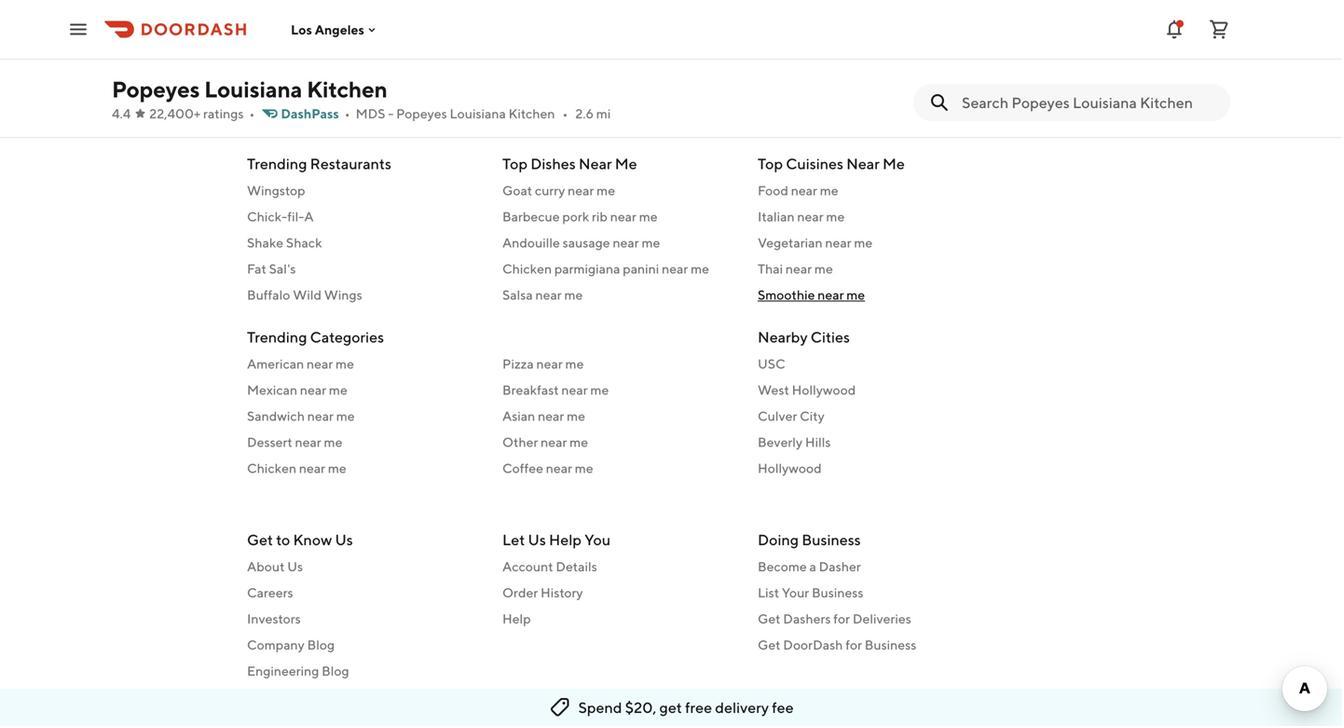Task type: vqa. For each thing, say whether or not it's contained in the screenshot.
Hollywood link
yes



Task type: describe. For each thing, give the bounding box(es) containing it.
near for food near me
[[791, 183, 818, 198]]

trending for trending categories
[[247, 328, 307, 346]]

company blog
[[247, 637, 335, 653]]

me right panini
[[691, 261, 710, 276]]

account details link
[[503, 558, 736, 576]]

categories
[[310, 328, 384, 346]]

dishes
[[531, 155, 576, 173]]

salsa near me link
[[503, 286, 736, 304]]

food near me
[[758, 183, 839, 198]]

-
[[388, 106, 394, 121]]

about us link
[[247, 558, 480, 576]]

list your business link
[[758, 584, 991, 602]]

order
[[503, 585, 538, 601]]

fil-
[[288, 209, 304, 224]]

near right the rib
[[610, 209, 637, 224]]

pizza
[[503, 356, 534, 372]]

near for asian near me
[[538, 408, 564, 424]]

dessert near me
[[247, 435, 343, 450]]

get dashers for deliveries link
[[758, 610, 991, 628]]

near right panini
[[662, 261, 688, 276]]

near for italian near me
[[798, 209, 824, 224]]

pork
[[563, 209, 589, 224]]

1 horizontal spatial kitchen
[[509, 106, 555, 121]]

0 vertical spatial help
[[549, 531, 582, 549]]

top for top cuisines near me
[[758, 155, 783, 173]]

careers
[[247, 585, 293, 601]]

salsa near me
[[503, 287, 583, 303]]

me for breakfast near me
[[591, 382, 609, 398]]

near for other near me
[[541, 435, 567, 450]]

get for get to know us
[[247, 531, 273, 549]]

$20,
[[625, 699, 657, 717]]

prices may differ between delivery and pickup.
[[669, 58, 913, 71]]

may
[[703, 58, 725, 71]]

near for sandwich near me
[[307, 408, 334, 424]]

culver city
[[758, 408, 825, 424]]

delivery
[[715, 699, 769, 717]]

other
[[503, 435, 538, 450]]

us for let us help you
[[528, 531, 546, 549]]

0 vertical spatial business
[[802, 531, 861, 549]]

american near me
[[247, 356, 354, 372]]

differ
[[727, 58, 756, 71]]

american near me link
[[247, 355, 480, 373]]

cities
[[811, 328, 850, 346]]

trending restaurants
[[247, 155, 392, 173]]

goat curry near me link
[[503, 181, 736, 200]]

buffalo
[[247, 287, 290, 303]]

mexican
[[247, 382, 298, 398]]

notification bell image
[[1164, 18, 1186, 41]]

wings
[[324, 287, 363, 303]]

doing
[[758, 531, 799, 549]]

me for italian near me
[[827, 209, 845, 224]]

near for smoothie near me
[[818, 287, 844, 303]]

for for dashers
[[834, 611, 850, 627]]

0 horizontal spatial kitchen
[[307, 76, 388, 103]]

free
[[685, 699, 712, 717]]

engineering
[[247, 663, 319, 679]]

Item Search search field
[[962, 92, 1216, 113]]

dashers
[[784, 611, 831, 627]]

doordash
[[784, 637, 843, 653]]

chicken near me link
[[247, 459, 480, 478]]

0 horizontal spatial help
[[503, 611, 531, 627]]

dasher
[[819, 559, 861, 574]]

dessert
[[247, 435, 293, 450]]

shake shack
[[247, 235, 322, 250]]

goat curry near me
[[503, 183, 615, 198]]

merchant
[[247, 690, 305, 705]]

breakfast
[[503, 382, 559, 398]]

near for mexican near me
[[300, 382, 326, 398]]

1 vertical spatial business
[[812, 585, 864, 601]]

2 vertical spatial business
[[865, 637, 917, 653]]

beverly
[[758, 435, 803, 450]]

company blog link
[[247, 636, 480, 655]]

chick-
[[247, 209, 288, 224]]

me for chicken near me
[[328, 461, 347, 476]]

trending for trending restaurants
[[247, 155, 307, 173]]

list
[[758, 585, 780, 601]]

west
[[758, 382, 790, 398]]

become a dasher link
[[758, 558, 991, 576]]

chick-fil-a link
[[247, 207, 480, 226]]

wingstop
[[247, 183, 305, 198]]

me for dessert near me
[[324, 435, 343, 450]]

deliveries
[[853, 611, 912, 627]]

me for smoothie near me
[[847, 287, 865, 303]]

22,400+ ratings •
[[149, 106, 255, 121]]

near for chicken near me
[[299, 461, 326, 476]]

usc
[[758, 356, 786, 372]]

west hollywood
[[758, 382, 856, 398]]

buffalo wild wings
[[247, 287, 363, 303]]

los angeles
[[291, 22, 364, 37]]

order history link
[[503, 584, 736, 602]]

top dishes near me
[[503, 155, 637, 173]]

account
[[503, 559, 553, 574]]

order history
[[503, 585, 583, 601]]

restaurants
[[310, 155, 392, 173]]

asian near me link
[[503, 407, 736, 426]]

thai near me
[[758, 261, 833, 276]]

1 vertical spatial hollywood
[[758, 461, 822, 476]]

0 horizontal spatial louisiana
[[204, 76, 302, 103]]

asian near me
[[503, 408, 586, 424]]

to
[[276, 531, 290, 549]]

italian near me
[[758, 209, 845, 224]]

los angeles button
[[291, 22, 379, 37]]

4.4
[[112, 106, 131, 121]]

chicken parmigiana panini near me link
[[503, 260, 736, 278]]

smoothie near me
[[758, 287, 865, 303]]

dashpass
[[281, 106, 339, 121]]

near for breakfast near me
[[562, 382, 588, 398]]

pizza near me
[[503, 356, 584, 372]]

mexican near me link
[[247, 381, 480, 400]]

near for american near me
[[307, 356, 333, 372]]

get dashers for deliveries
[[758, 611, 912, 627]]

me for mexican near me
[[329, 382, 348, 398]]

me for salsa near me
[[565, 287, 583, 303]]

asian
[[503, 408, 536, 424]]

dipping sauces button
[[112, 0, 328, 32]]

1 vertical spatial popeyes
[[396, 106, 447, 121]]

usc link
[[758, 355, 991, 373]]

me for american near me
[[336, 356, 354, 372]]

barbecue pork rib near me
[[503, 209, 658, 224]]

rib
[[592, 209, 608, 224]]



Task type: locate. For each thing, give the bounding box(es) containing it.
dipping
[[127, 7, 174, 22]]

ratings
[[203, 106, 244, 121]]

me down categories
[[336, 356, 354, 372]]

a
[[304, 209, 314, 224]]

me down breakfast near me
[[567, 408, 586, 424]]

engineering blog
[[247, 663, 349, 679]]

blog for merchant blog
[[308, 690, 335, 705]]

near down trending categories
[[307, 356, 333, 372]]

pickup.
[[874, 58, 913, 71]]

smoothie
[[758, 287, 815, 303]]

kitchen up "mds"
[[307, 76, 388, 103]]

trending up the american
[[247, 328, 307, 346]]

near up breakfast near me
[[537, 356, 563, 372]]

popeyes right the -
[[396, 106, 447, 121]]

me up breakfast near me
[[566, 356, 584, 372]]

thai near me link
[[758, 260, 991, 278]]

me down thai near me link
[[847, 287, 865, 303]]

sauces
[[177, 7, 219, 22]]

get down list
[[758, 611, 781, 627]]

3 • from the left
[[563, 106, 568, 121]]

blog for engineering blog
[[322, 663, 349, 679]]

1 vertical spatial chicken
[[247, 461, 297, 476]]

1 horizontal spatial me
[[883, 155, 905, 173]]

near down the barbecue pork rib near me link
[[613, 235, 639, 250]]

me for top cuisines near me
[[883, 155, 905, 173]]

2 trending from the top
[[247, 328, 307, 346]]

spend
[[579, 699, 622, 717]]

know
[[293, 531, 332, 549]]

details
[[556, 559, 597, 574]]

1 horizontal spatial us
[[335, 531, 353, 549]]

me up coffee near me
[[570, 435, 588, 450]]

blog
[[307, 637, 335, 653], [322, 663, 349, 679], [308, 690, 335, 705]]

me up "vegetarian near me"
[[827, 209, 845, 224]]

0 vertical spatial trending
[[247, 155, 307, 173]]

business down dasher
[[812, 585, 864, 601]]

near down dessert near me
[[299, 461, 326, 476]]

coffee near me link
[[503, 459, 736, 478]]

near right salsa
[[536, 287, 562, 303]]

hills
[[806, 435, 831, 450]]

me for sandwich near me
[[336, 408, 355, 424]]

engineering blog link
[[247, 662, 480, 681]]

top cuisines near me
[[758, 155, 905, 173]]

trending up wingstop
[[247, 155, 307, 173]]

hollywood up city
[[792, 382, 856, 398]]

los
[[291, 22, 312, 37]]

fee
[[772, 699, 794, 717]]

vegetarian
[[758, 235, 823, 250]]

help down order
[[503, 611, 531, 627]]

1 horizontal spatial •
[[345, 106, 350, 121]]

delivery
[[806, 58, 849, 71]]

0 horizontal spatial us
[[287, 559, 303, 574]]

near up coffee near me
[[541, 435, 567, 450]]

near for pizza near me
[[537, 356, 563, 372]]

me down italian near me link
[[855, 235, 873, 250]]

near for thai near me
[[786, 261, 812, 276]]

your
[[782, 585, 810, 601]]

1 vertical spatial kitchen
[[509, 106, 555, 121]]

near up the food near me link on the top right
[[847, 155, 880, 173]]

get for get dashers for deliveries
[[758, 611, 781, 627]]

sandwich
[[247, 408, 305, 424]]

0 vertical spatial for
[[834, 611, 850, 627]]

near down other near me on the left of the page
[[546, 461, 573, 476]]

me for pizza near me
[[566, 356, 584, 372]]

kitchen
[[307, 76, 388, 103], [509, 106, 555, 121]]

trending
[[247, 155, 307, 173], [247, 328, 307, 346]]

• left "mds"
[[345, 106, 350, 121]]

near for dessert near me
[[295, 435, 321, 450]]

careers link
[[247, 584, 480, 602]]

0 vertical spatial get
[[247, 531, 273, 549]]

coffee near me
[[503, 461, 594, 476]]

mds
[[356, 106, 386, 121]]

0 vertical spatial popeyes
[[112, 76, 200, 103]]

near
[[579, 155, 612, 173], [847, 155, 880, 173]]

0 items, open order cart image
[[1208, 18, 1231, 41]]

desserts
[[127, 41, 178, 56]]

andouille sausage near me link
[[503, 234, 736, 252]]

near up cities
[[818, 287, 844, 303]]

blog for company blog
[[307, 637, 335, 653]]

help up "details"
[[549, 531, 582, 549]]

trending categories
[[247, 328, 384, 346]]

a
[[810, 559, 817, 574]]

near down breakfast near me
[[538, 408, 564, 424]]

get left to
[[247, 531, 273, 549]]

1 vertical spatial louisiana
[[450, 106, 506, 121]]

about
[[247, 559, 285, 574]]

top up goat
[[503, 155, 528, 173]]

me for thai near me
[[815, 261, 833, 276]]

0 horizontal spatial •
[[249, 106, 255, 121]]

0 vertical spatial chicken
[[503, 261, 552, 276]]

prices
[[669, 58, 701, 71]]

me down sandwich near me link
[[324, 435, 343, 450]]

me up the food near me link on the top right
[[883, 155, 905, 173]]

0 horizontal spatial near
[[579, 155, 612, 173]]

for up get doordash for business
[[834, 611, 850, 627]]

1 • from the left
[[249, 106, 255, 121]]

me for food near me
[[820, 183, 839, 198]]

2 near from the left
[[847, 155, 880, 173]]

company
[[247, 637, 305, 653]]

let
[[503, 531, 525, 549]]

louisiana up ratings
[[204, 76, 302, 103]]

get doordash for business link
[[758, 636, 991, 655]]

top for top dishes near me
[[503, 155, 528, 173]]

1 top from the left
[[503, 155, 528, 173]]

0 vertical spatial blog
[[307, 637, 335, 653]]

near for coffee near me
[[546, 461, 573, 476]]

0 vertical spatial louisiana
[[204, 76, 302, 103]]

for
[[834, 611, 850, 627], [846, 637, 863, 653]]

2 vertical spatial get
[[758, 637, 781, 653]]

0 horizontal spatial popeyes
[[112, 76, 200, 103]]

get for get doordash for business
[[758, 637, 781, 653]]

fat
[[247, 261, 266, 276]]

popeyes louisiana kitchen
[[112, 76, 388, 103]]

near down italian near me link
[[826, 235, 852, 250]]

me up panini
[[642, 235, 661, 250]]

1 horizontal spatial chicken
[[503, 261, 552, 276]]

louisiana up goat
[[450, 106, 506, 121]]

dessert near me link
[[247, 433, 480, 452]]

me for vegetarian near me
[[855, 235, 873, 250]]

1 horizontal spatial popeyes
[[396, 106, 447, 121]]

me for coffee near me
[[575, 461, 594, 476]]

1 trending from the top
[[247, 155, 307, 173]]

sal's
[[269, 261, 296, 276]]

1 horizontal spatial top
[[758, 155, 783, 173]]

blog down engineering blog
[[308, 690, 335, 705]]

near up "vegetarian near me"
[[798, 209, 824, 224]]

chicken down dessert
[[247, 461, 297, 476]]

2 horizontal spatial •
[[563, 106, 568, 121]]

business
[[802, 531, 861, 549], [812, 585, 864, 601], [865, 637, 917, 653]]

near up the asian near me
[[562, 382, 588, 398]]

me down american near me link
[[329, 382, 348, 398]]

vegetarian near me
[[758, 235, 873, 250]]

near for salsa near me
[[536, 287, 562, 303]]

1 vertical spatial blog
[[322, 663, 349, 679]]

near up goat curry near me link
[[579, 155, 612, 173]]

chicken near me
[[247, 461, 347, 476]]

near down vegetarian
[[786, 261, 812, 276]]

us down the get to know us
[[287, 559, 303, 574]]

me down dessert near me link
[[328, 461, 347, 476]]

me down goat curry near me link
[[639, 209, 658, 224]]

me for top dishes near me
[[615, 155, 637, 173]]

0 vertical spatial hollywood
[[792, 382, 856, 398]]

0 horizontal spatial me
[[615, 155, 637, 173]]

barbecue
[[503, 209, 560, 224]]

near up italian near me
[[791, 183, 818, 198]]

top up food
[[758, 155, 783, 173]]

2 horizontal spatial us
[[528, 531, 546, 549]]

help link
[[503, 610, 736, 628]]

shack
[[286, 235, 322, 250]]

desserts button
[[112, 32, 328, 65]]

thai
[[758, 261, 783, 276]]

sausage
[[563, 235, 610, 250]]

2 me from the left
[[883, 155, 905, 173]]

me down mexican near me link
[[336, 408, 355, 424]]

chicken for chicken parmigiana panini near me
[[503, 261, 552, 276]]

2 • from the left
[[345, 106, 350, 121]]

investors link
[[247, 610, 480, 628]]

0 horizontal spatial top
[[503, 155, 528, 173]]

italian
[[758, 209, 795, 224]]

wild
[[293, 287, 322, 303]]

wingstop link
[[247, 181, 480, 200]]

1 horizontal spatial near
[[847, 155, 880, 173]]

history
[[541, 585, 583, 601]]

me up goat curry near me link
[[615, 155, 637, 173]]

• down popeyes louisiana kitchen
[[249, 106, 255, 121]]

1 horizontal spatial help
[[549, 531, 582, 549]]

1 me from the left
[[615, 155, 637, 173]]

get left doordash
[[758, 637, 781, 653]]

me for other near me
[[570, 435, 588, 450]]

mi
[[597, 106, 611, 121]]

popeyes up 22,400+
[[112, 76, 200, 103]]

chicken for chicken near me
[[247, 461, 297, 476]]

near for dishes
[[579, 155, 612, 173]]

1 near from the left
[[579, 155, 612, 173]]

us right let
[[528, 531, 546, 549]]

blog up engineering blog
[[307, 637, 335, 653]]

1 vertical spatial help
[[503, 611, 531, 627]]

near down "mexican near me"
[[307, 408, 334, 424]]

me for asian near me
[[567, 408, 586, 424]]

popeyes
[[112, 76, 200, 103], [396, 106, 447, 121]]

other near me
[[503, 435, 588, 450]]

parmigiana
[[555, 261, 621, 276]]

for for doordash
[[846, 637, 863, 653]]

near for vegetarian near me
[[826, 235, 852, 250]]

2 vertical spatial blog
[[308, 690, 335, 705]]

near up sandwich near me
[[300, 382, 326, 398]]

shake
[[247, 235, 284, 250]]

barbecue pork rib near me link
[[503, 207, 736, 226]]

2 top from the left
[[758, 155, 783, 173]]

chicken
[[503, 261, 552, 276], [247, 461, 297, 476]]

1 horizontal spatial louisiana
[[450, 106, 506, 121]]

me down "vegetarian near me"
[[815, 261, 833, 276]]

buffalo wild wings link
[[247, 286, 480, 304]]

for inside get dashers for deliveries link
[[834, 611, 850, 627]]

us for about us
[[287, 559, 303, 574]]

0 vertical spatial kitchen
[[307, 76, 388, 103]]

1 vertical spatial trending
[[247, 328, 307, 346]]

nearby cities
[[758, 328, 850, 346]]

open menu image
[[67, 18, 90, 41]]

business down deliveries
[[865, 637, 917, 653]]

blog down company blog link
[[322, 663, 349, 679]]

food near me link
[[758, 181, 991, 200]]

• left 2.6
[[563, 106, 568, 121]]

hollywood down beverly hills
[[758, 461, 822, 476]]

kitchen left 2.6
[[509, 106, 555, 121]]

chicken down andouille
[[503, 261, 552, 276]]

1 vertical spatial get
[[758, 611, 781, 627]]

me up the rib
[[597, 183, 615, 198]]

near down sandwich near me
[[295, 435, 321, 450]]

near up barbecue pork rib near me
[[568, 183, 594, 198]]

business up dasher
[[802, 531, 861, 549]]

me down parmigiana
[[565, 287, 583, 303]]

near for cuisines
[[847, 155, 880, 173]]

hollywood
[[792, 382, 856, 398], [758, 461, 822, 476]]

2.6
[[576, 106, 594, 121]]

become a dasher
[[758, 559, 861, 574]]

0 horizontal spatial chicken
[[247, 461, 297, 476]]

for down 'get dashers for deliveries'
[[846, 637, 863, 653]]

for inside get doordash for business link
[[846, 637, 863, 653]]

me down pizza near me link
[[591, 382, 609, 398]]

me down top cuisines near me
[[820, 183, 839, 198]]

louisiana
[[204, 76, 302, 103], [450, 106, 506, 121]]

us right know
[[335, 531, 353, 549]]

me down other near me link
[[575, 461, 594, 476]]

1 vertical spatial for
[[846, 637, 863, 653]]



